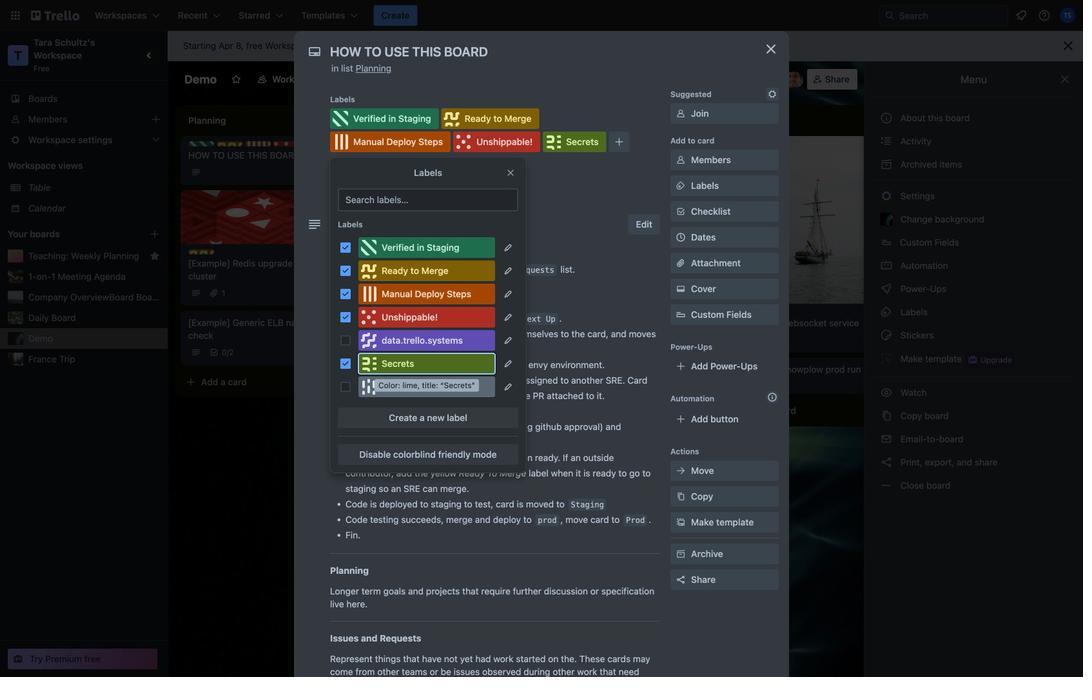 Task type: vqa. For each thing, say whether or not it's contained in the screenshot.
Starred Icon
yes



Task type: describe. For each thing, give the bounding box(es) containing it.
2 vertical spatial color: green, title: "verified in staging" element
[[359, 237, 495, 258]]

star or unstar board image
[[231, 74, 241, 84]]

0 horizontal spatial color: lime, title: "secrets" element
[[302, 141, 328, 146]]

close dialog image
[[763, 41, 779, 57]]

search image
[[885, 10, 895, 21]]

2 horizontal spatial color: lime, title: "secrets" element
[[543, 132, 607, 152]]

0 vertical spatial create from template… image
[[696, 202, 707, 212]]

0 vertical spatial color: green, title: "verified in staging" element
[[330, 108, 439, 129]]

close popover image
[[506, 168, 516, 178]]

your boards with 6 items element
[[8, 226, 130, 242]]

1 horizontal spatial color: lime, title: "secrets" element
[[359, 353, 495, 374]]

1 vertical spatial color: green, title: "verified in staging" element
[[188, 141, 214, 146]]

Board name text field
[[178, 69, 223, 90]]

Search labels… text field
[[338, 188, 518, 212]]



Task type: locate. For each thing, give the bounding box(es) containing it.
starred icon image
[[150, 251, 160, 261]]

add board image
[[150, 229, 160, 239]]

james peterson (jamespeterson93) image
[[785, 70, 803, 88]]

color: purple, title: "data.trello.systems" element
[[359, 330, 495, 351]]

0 horizontal spatial create from template… image
[[330, 377, 340, 387]]

0 horizontal spatial tara schultz (taraschultz7) image
[[768, 70, 787, 88]]

sm image
[[632, 69, 650, 87], [880, 158, 893, 171], [674, 179, 687, 192], [334, 182, 347, 195], [880, 190, 893, 202], [880, 329, 893, 342], [880, 456, 893, 469], [674, 464, 687, 477], [880, 479, 893, 492]]

create from template… image
[[513, 184, 524, 194]]

1 horizontal spatial tara schultz (taraschultz7) image
[[1060, 8, 1076, 23]]

color: lime, title: "secrets" element
[[543, 132, 607, 152], [302, 141, 328, 146], [359, 353, 495, 374]]

0 notifications image
[[1014, 8, 1029, 23]]

color: yellow, title: "ready to merge" element
[[442, 108, 539, 129], [217, 141, 242, 146], [188, 249, 214, 254], [359, 261, 495, 281], [738, 309, 763, 314]]

1 vertical spatial tara schultz (taraschultz7) image
[[768, 70, 787, 88]]

tara schultz (taraschultz7) image down 'close dialog' image on the top right of page
[[768, 70, 787, 88]]

tooltip
[[375, 379, 479, 392]]

color: green, title: "verified in staging" element
[[330, 108, 439, 129], [188, 141, 214, 146], [359, 237, 495, 258]]

color: black, title: "security issue" element
[[359, 377, 495, 397]]

None text field
[[324, 40, 749, 63]]

create from template… image
[[696, 202, 707, 212], [330, 377, 340, 387]]

Search field
[[880, 5, 1009, 26]]

tara schultz (taraschultz7) image inside primary element
[[1060, 8, 1076, 23]]

open information menu image
[[1038, 9, 1051, 22]]

1 horizontal spatial create from template… image
[[696, 202, 707, 212]]

sm image
[[766, 88, 779, 101], [674, 107, 687, 120], [880, 135, 893, 148], [674, 153, 687, 166], [880, 259, 893, 272], [674, 282, 687, 295], [880, 282, 893, 295], [880, 306, 893, 319], [880, 352, 893, 365], [880, 386, 893, 399], [880, 409, 893, 422], [880, 433, 893, 446], [674, 490, 687, 503], [674, 516, 687, 529], [674, 547, 687, 560]]

0 vertical spatial tara schultz (taraschultz7) image
[[1060, 8, 1076, 23]]

primary element
[[0, 0, 1083, 31]]

1 vertical spatial create from template… image
[[330, 377, 340, 387]]

tara schultz (taraschultz7) image
[[1060, 8, 1076, 23], [768, 70, 787, 88]]

color: red, title: "unshippable!" element
[[453, 132, 540, 152], [273, 141, 299, 146], [359, 307, 495, 328]]

tara schultz (taraschultz7) image right open information menu image
[[1060, 8, 1076, 23]]

color: orange, title: "manual deploy steps" element
[[330, 132, 451, 152], [245, 141, 271, 146], [359, 284, 495, 304]]



